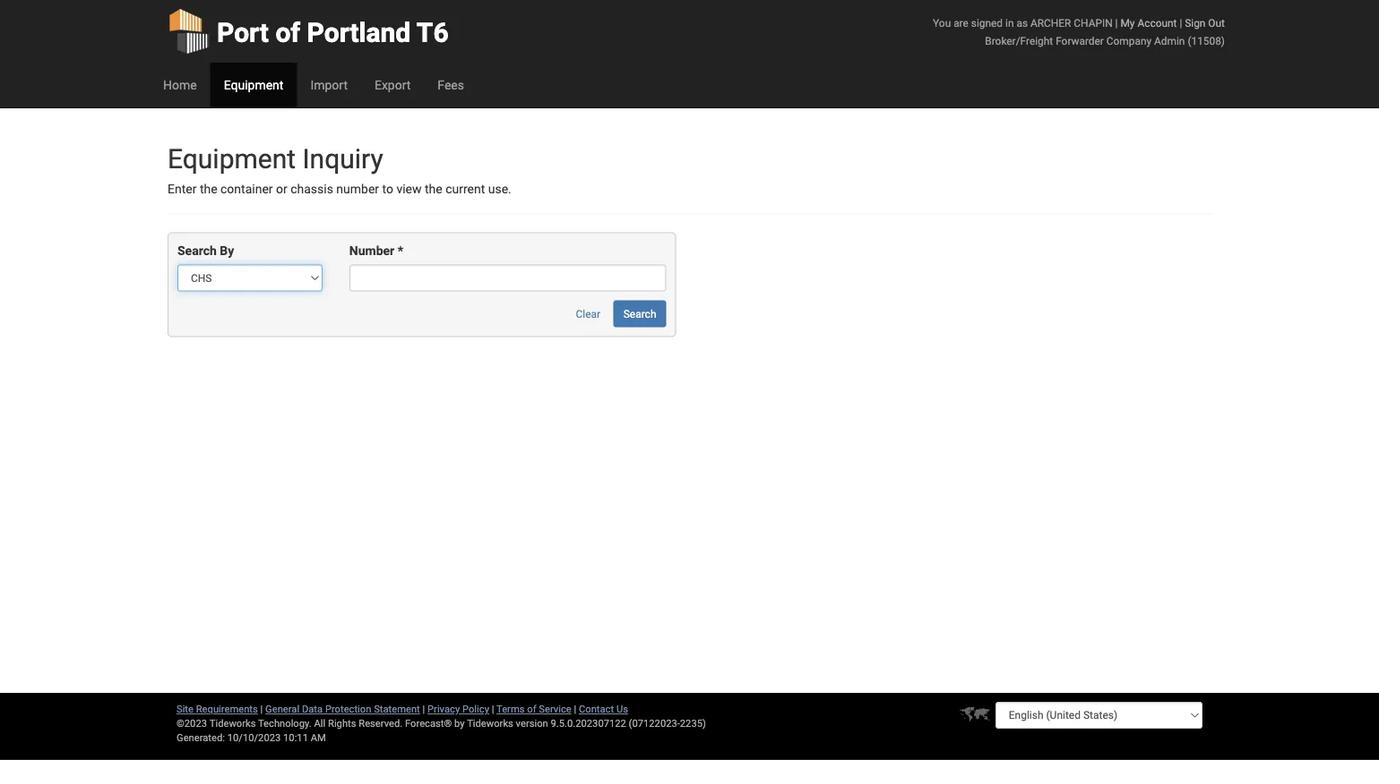 Task type: locate. For each thing, give the bounding box(es) containing it.
search inside button
[[624, 308, 657, 320]]

in
[[1006, 17, 1014, 29]]

are
[[954, 17, 969, 29]]

10/10/2023
[[227, 733, 281, 744]]

chapin
[[1074, 17, 1113, 29]]

of inside "link"
[[276, 17, 300, 48]]

sign
[[1185, 17, 1206, 29]]

my
[[1121, 17, 1135, 29]]

0 horizontal spatial search
[[177, 244, 217, 259]]

search right clear button on the left top of page
[[624, 308, 657, 320]]

site requirements | general data protection statement | privacy policy | terms of service | contact us ©2023 tideworks technology. all rights reserved. forecast® by tideworks version 9.5.0.202307122 (07122023-2235) generated: 10/10/2023 10:11 am
[[177, 704, 706, 744]]

search for search by
[[177, 244, 217, 259]]

home button
[[150, 63, 210, 108]]

search by
[[177, 244, 234, 259]]

equipment inside equipment inquiry enter the container or chassis number to view the current use.
[[168, 143, 296, 175]]

reserved.
[[359, 718, 403, 730]]

1 vertical spatial search
[[624, 308, 657, 320]]

broker/freight
[[985, 35, 1053, 47]]

equipment up container
[[168, 143, 296, 175]]

terms of service link
[[497, 704, 572, 716]]

of
[[276, 17, 300, 48], [527, 704, 536, 716]]

2 the from the left
[[425, 182, 443, 197]]

or
[[276, 182, 287, 197]]

search button
[[614, 301, 666, 328]]

equipment inside popup button
[[224, 78, 284, 92]]

1 horizontal spatial search
[[624, 308, 657, 320]]

0 vertical spatial search
[[177, 244, 217, 259]]

technology.
[[258, 718, 312, 730]]

1 horizontal spatial of
[[527, 704, 536, 716]]

equipment down port
[[224, 78, 284, 92]]

to
[[382, 182, 393, 197]]

general data protection statement link
[[265, 704, 420, 716]]

number *
[[349, 244, 403, 259]]

contact
[[579, 704, 614, 716]]

tideworks
[[467, 718, 513, 730]]

version
[[516, 718, 548, 730]]

of right port
[[276, 17, 300, 48]]

site
[[177, 704, 194, 716]]

inquiry
[[302, 143, 383, 175]]

1 horizontal spatial the
[[425, 182, 443, 197]]

current
[[446, 182, 485, 197]]

account
[[1138, 17, 1177, 29]]

0 horizontal spatial the
[[200, 182, 217, 197]]

1 vertical spatial equipment
[[168, 143, 296, 175]]

privacy policy link
[[428, 704, 489, 716]]

my account link
[[1121, 17, 1177, 29]]

of up 'version' in the bottom of the page
[[527, 704, 536, 716]]

service
[[539, 704, 572, 716]]

clear button
[[566, 301, 611, 328]]

0 vertical spatial equipment
[[224, 78, 284, 92]]

equipment
[[224, 78, 284, 92], [168, 143, 296, 175]]

data
[[302, 704, 323, 716]]

export button
[[361, 63, 424, 108]]

statement
[[374, 704, 420, 716]]

the right view at the top left of the page
[[425, 182, 443, 197]]

requirements
[[196, 704, 258, 716]]

0 horizontal spatial of
[[276, 17, 300, 48]]

| up 9.5.0.202307122 at the bottom left of page
[[574, 704, 577, 716]]

equipment button
[[210, 63, 297, 108]]

privacy
[[428, 704, 460, 716]]

©2023 tideworks
[[177, 718, 256, 730]]

1 vertical spatial of
[[527, 704, 536, 716]]

fees
[[438, 78, 464, 92]]

0 vertical spatial of
[[276, 17, 300, 48]]

as
[[1017, 17, 1028, 29]]

signed
[[971, 17, 1003, 29]]

all
[[314, 718, 326, 730]]

view
[[397, 182, 422, 197]]

|
[[1116, 17, 1118, 29], [1180, 17, 1183, 29], [260, 704, 263, 716], [423, 704, 425, 716], [492, 704, 494, 716], [574, 704, 577, 716]]

port of portland t6
[[217, 17, 449, 48]]

import button
[[297, 63, 361, 108]]

forwarder
[[1056, 35, 1104, 47]]

search left by
[[177, 244, 217, 259]]

the right enter
[[200, 182, 217, 197]]

search
[[177, 244, 217, 259], [624, 308, 657, 320]]

the
[[200, 182, 217, 197], [425, 182, 443, 197]]



Task type: vqa. For each thing, say whether or not it's contained in the screenshot.
» on the bottom of page
no



Task type: describe. For each thing, give the bounding box(es) containing it.
container
[[221, 182, 273, 197]]

2235)
[[680, 718, 706, 730]]

port of portland t6 link
[[168, 0, 449, 63]]

policy
[[462, 704, 489, 716]]

search for search
[[624, 308, 657, 320]]

port
[[217, 17, 269, 48]]

| left general
[[260, 704, 263, 716]]

portland
[[307, 17, 411, 48]]

*
[[398, 244, 403, 259]]

10:11
[[283, 733, 308, 744]]

home
[[163, 78, 197, 92]]

t6
[[417, 17, 449, 48]]

equipment inquiry enter the container or chassis number to view the current use.
[[168, 143, 512, 197]]

clear
[[576, 308, 601, 320]]

site requirements link
[[177, 704, 258, 716]]

admin
[[1155, 35, 1185, 47]]

export
[[375, 78, 411, 92]]

archer
[[1031, 17, 1071, 29]]

us
[[617, 704, 628, 716]]

you
[[933, 17, 951, 29]]

general
[[265, 704, 300, 716]]

number
[[336, 182, 379, 197]]

number
[[349, 244, 395, 259]]

fees button
[[424, 63, 478, 108]]

| up forecast®
[[423, 704, 425, 716]]

| left my
[[1116, 17, 1118, 29]]

(07122023-
[[629, 718, 680, 730]]

(11508)
[[1188, 35, 1225, 47]]

by
[[455, 718, 465, 730]]

use.
[[488, 182, 512, 197]]

| up tideworks
[[492, 704, 494, 716]]

enter
[[168, 182, 197, 197]]

sign out link
[[1185, 17, 1225, 29]]

of inside site requirements | general data protection statement | privacy policy | terms of service | contact us ©2023 tideworks technology. all rights reserved. forecast® by tideworks version 9.5.0.202307122 (07122023-2235) generated: 10/10/2023 10:11 am
[[527, 704, 536, 716]]

terms
[[497, 704, 525, 716]]

you are signed in as archer chapin | my account | sign out broker/freight forwarder company admin (11508)
[[933, 17, 1225, 47]]

am
[[311, 733, 326, 744]]

equipment for equipment
[[224, 78, 284, 92]]

generated:
[[177, 733, 225, 744]]

by
[[220, 244, 234, 259]]

Number * text field
[[349, 265, 666, 292]]

out
[[1209, 17, 1225, 29]]

protection
[[325, 704, 371, 716]]

1 the from the left
[[200, 182, 217, 197]]

company
[[1107, 35, 1152, 47]]

9.5.0.202307122
[[551, 718, 626, 730]]

| left sign
[[1180, 17, 1183, 29]]

import
[[310, 78, 348, 92]]

rights
[[328, 718, 356, 730]]

contact us link
[[579, 704, 628, 716]]

equipment for equipment inquiry enter the container or chassis number to view the current use.
[[168, 143, 296, 175]]

forecast®
[[405, 718, 452, 730]]

chassis
[[291, 182, 333, 197]]



